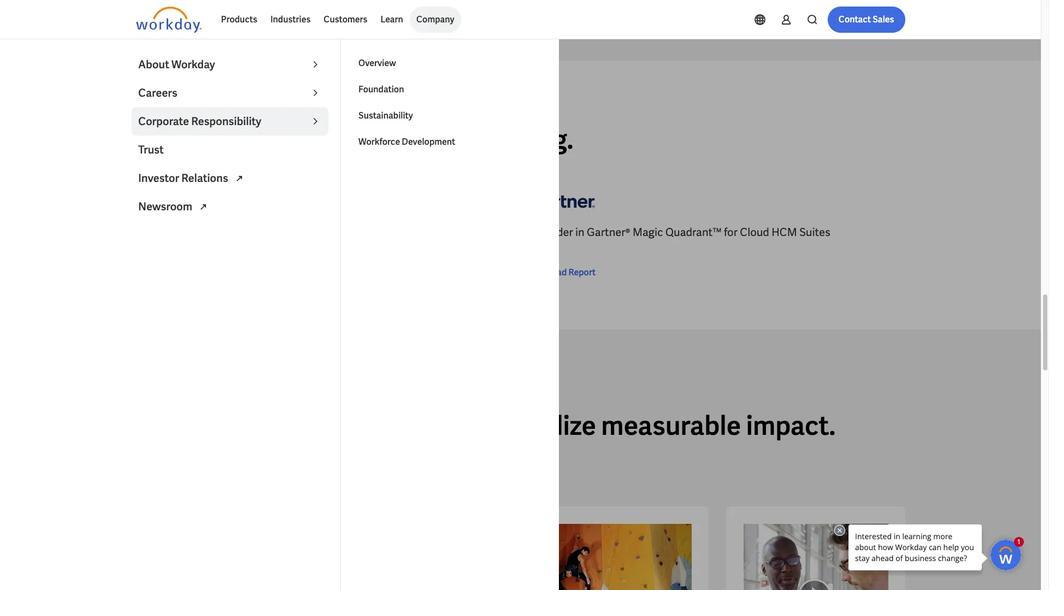 Task type: vqa. For each thing, say whether or not it's contained in the screenshot.
measurable at the bottom of the page
yes



Task type: describe. For each thing, give the bounding box(es) containing it.
erp
[[404, 225, 424, 240]]

products
[[221, 14, 257, 25]]

contact
[[839, 14, 872, 25]]

about
[[138, 57, 169, 72]]

2 gartner® from the left
[[587, 225, 631, 240]]

trust
[[138, 143, 164, 157]]

magic inside a leader in 2023 gartner® magic quadrant™ for cloud erp for service- centric enterprises
[[265, 225, 296, 240]]

learn button
[[374, 7, 410, 33]]

sustainability link
[[352, 103, 549, 129]]

corporate
[[138, 114, 189, 128]]

workforce development
[[359, 136, 456, 148]]

quadrant™ inside a leader in 2023 gartner® magic quadrant™ for cloud erp for service- centric enterprises
[[298, 225, 354, 240]]

hcm
[[772, 225, 797, 240]]

about workday
[[138, 57, 215, 72]]

customers
[[324, 14, 368, 25]]

finance,
[[267, 123, 361, 157]]

bdo canada image
[[744, 525, 889, 590]]

realize
[[518, 409, 596, 443]]

industries button
[[264, 7, 317, 33]]

workforce development link
[[352, 129, 549, 155]]

industries
[[394, 409, 513, 443]]

a leader in gartner® magic quadrant™ for cloud hcm suites
[[530, 225, 831, 240]]

across
[[276, 409, 355, 443]]

foundation link
[[352, 77, 549, 103]]

a leader in finance, hr, and planning.
[[136, 123, 574, 157]]

careers button
[[132, 79, 329, 107]]

suites
[[800, 225, 831, 240]]

gartner image for gartner®
[[530, 186, 595, 216]]

in for finance,
[[239, 123, 261, 157]]

leader
[[159, 123, 234, 157]]

leader for a leader in 2023 gartner® magic quadrant™ for cloud erp for service- centric enterprises
[[146, 225, 180, 240]]

say
[[200, 96, 214, 106]]

impact.
[[747, 409, 836, 443]]

opens in a new tab image
[[197, 201, 210, 214]]

workforce
[[359, 136, 400, 148]]

go to the homepage image
[[136, 7, 201, 33]]

foundation
[[359, 84, 404, 95]]

relations
[[181, 171, 228, 185]]

leader for a leader in gartner® magic quadrant™ for cloud hcm suites
[[539, 225, 573, 240]]

learn
[[381, 14, 403, 25]]

workday
[[171, 57, 215, 72]]

a for a leader in gartner® magic quadrant™ for cloud hcm suites
[[530, 225, 537, 240]]

corporate responsibility button
[[132, 107, 329, 136]]

companies across all industries realize measurable impact.
[[136, 409, 836, 443]]

gartner image for 2023
[[136, 186, 201, 216]]

learn all the successes life time fitness achieved with workday. image
[[547, 525, 692, 590]]

company
[[417, 14, 455, 25]]

investor
[[138, 171, 179, 185]]

report
[[569, 267, 596, 279]]

a leader in 2023 gartner® magic quadrant™ for cloud erp for service- centric enterprises
[[136, 225, 483, 255]]

investor relations
[[138, 171, 230, 185]]

development
[[402, 136, 456, 148]]

what analysts say
[[136, 96, 214, 106]]

overview
[[359, 57, 396, 69]]

sales
[[873, 14, 895, 25]]

opens in a new tab image
[[233, 172, 246, 186]]

sustainability
[[359, 110, 413, 121]]

careers
[[138, 86, 177, 100]]



Task type: locate. For each thing, give the bounding box(es) containing it.
gartner® inside a leader in 2023 gartner® magic quadrant™ for cloud erp for service- centric enterprises
[[220, 225, 263, 240]]

0 horizontal spatial quadrant™
[[298, 225, 354, 240]]

gartner image
[[136, 186, 201, 216], [530, 186, 595, 216]]

for right erp
[[427, 225, 440, 240]]

what
[[136, 96, 159, 106]]

centric
[[136, 241, 173, 255]]

0 horizontal spatial gartner®
[[220, 225, 263, 240]]

0 horizontal spatial gartner image
[[136, 186, 201, 216]]

1 horizontal spatial cloud
[[740, 225, 770, 240]]

2 gartner image from the left
[[530, 186, 595, 216]]

planning.
[[464, 123, 574, 157]]

1 horizontal spatial leader
[[539, 225, 573, 240]]

a
[[136, 123, 154, 157], [136, 225, 143, 240], [530, 225, 537, 240]]

leader up centric
[[146, 225, 180, 240]]

1 quadrant™ from the left
[[298, 225, 354, 240]]

corporate responsibility
[[138, 114, 261, 128]]

gartner® down newsroom link at the top of page
[[220, 225, 263, 240]]

0 horizontal spatial in
[[182, 225, 191, 240]]

a inside a leader in 2023 gartner® magic quadrant™ for cloud erp for service- centric enterprises
[[136, 225, 143, 240]]

company button
[[410, 7, 461, 33]]

2 leader from the left
[[539, 225, 573, 240]]

for left erp
[[357, 225, 370, 240]]

in
[[239, 123, 261, 157], [182, 225, 191, 240], [576, 225, 585, 240]]

all
[[361, 409, 389, 443]]

in left 2023
[[182, 225, 191, 240]]

2 for from the left
[[427, 225, 440, 240]]

hr,
[[366, 123, 408, 157]]

read report
[[547, 267, 596, 279]]

a up "read report" link
[[530, 225, 537, 240]]

1 horizontal spatial in
[[239, 123, 261, 157]]

a for a leader in finance, hr, and planning.
[[136, 123, 154, 157]]

measurable
[[602, 409, 741, 443]]

and
[[413, 123, 458, 157]]

for
[[357, 225, 370, 240], [427, 225, 440, 240], [724, 225, 738, 240]]

gartner® up report
[[587, 225, 631, 240]]

3 for from the left
[[724, 225, 738, 240]]

2 cloud from the left
[[740, 225, 770, 240]]

1 horizontal spatial magic
[[633, 225, 663, 240]]

in for 2023
[[182, 225, 191, 240]]

a down what on the top left
[[136, 123, 154, 157]]

2 horizontal spatial in
[[576, 225, 585, 240]]

0 horizontal spatial cloud
[[373, 225, 402, 240]]

1 horizontal spatial for
[[427, 225, 440, 240]]

read report link
[[530, 266, 596, 280]]

cloud
[[373, 225, 402, 240], [740, 225, 770, 240]]

1 horizontal spatial gartner®
[[587, 225, 631, 240]]

leader up read
[[539, 225, 573, 240]]

trust link
[[132, 136, 329, 164]]

0 horizontal spatial for
[[357, 225, 370, 240]]

contact sales link
[[828, 7, 906, 33]]

products button
[[215, 7, 264, 33]]

investor relations link
[[132, 164, 329, 192]]

1 gartner® from the left
[[220, 225, 263, 240]]

1 cloud from the left
[[373, 225, 402, 240]]

0 horizontal spatial leader
[[146, 225, 180, 240]]

service-
[[443, 225, 483, 240]]

newsroom link
[[132, 192, 329, 221]]

1 for from the left
[[357, 225, 370, 240]]

2 quadrant™ from the left
[[666, 225, 722, 240]]

cloud left erp
[[373, 225, 402, 240]]

in for gartner®
[[576, 225, 585, 240]]

leader
[[146, 225, 180, 240], [539, 225, 573, 240]]

companies
[[136, 409, 271, 443]]

2 magic from the left
[[633, 225, 663, 240]]

quadrant™
[[298, 225, 354, 240], [666, 225, 722, 240]]

leader inside a leader in 2023 gartner® magic quadrant™ for cloud erp for service- centric enterprises
[[146, 225, 180, 240]]

1 horizontal spatial quadrant™
[[666, 225, 722, 240]]

1 gartner image from the left
[[136, 186, 201, 216]]

1 leader from the left
[[146, 225, 180, 240]]

in up report
[[576, 225, 585, 240]]

analysts
[[160, 96, 199, 106]]

a up centric
[[136, 225, 143, 240]]

enterprises
[[175, 241, 231, 255]]

1 horizontal spatial gartner image
[[530, 186, 595, 216]]

2 horizontal spatial for
[[724, 225, 738, 240]]

in inside a leader in 2023 gartner® magic quadrant™ for cloud erp for service- centric enterprises
[[182, 225, 191, 240]]

for left 'hcm'
[[724, 225, 738, 240]]

read
[[547, 267, 567, 279]]

customers button
[[317, 7, 374, 33]]

responsibility
[[191, 114, 261, 128]]

2023
[[194, 225, 217, 240]]

industries
[[271, 14, 311, 25]]

newsroom
[[138, 200, 195, 214]]

gartner®
[[220, 225, 263, 240], [587, 225, 631, 240]]

0 horizontal spatial magic
[[265, 225, 296, 240]]

1 magic from the left
[[265, 225, 296, 240]]

magic
[[265, 225, 296, 240], [633, 225, 663, 240]]

overview link
[[352, 50, 549, 77]]

cloud left 'hcm'
[[740, 225, 770, 240]]

a for a leader in 2023 gartner® magic quadrant™ for cloud erp for service- centric enterprises
[[136, 225, 143, 240]]

about workday button
[[132, 50, 329, 79]]

contact sales
[[839, 14, 895, 25]]

in up opens in a new tab icon
[[239, 123, 261, 157]]

cloud inside a leader in 2023 gartner® magic quadrant™ for cloud erp for service- centric enterprises
[[373, 225, 402, 240]]



